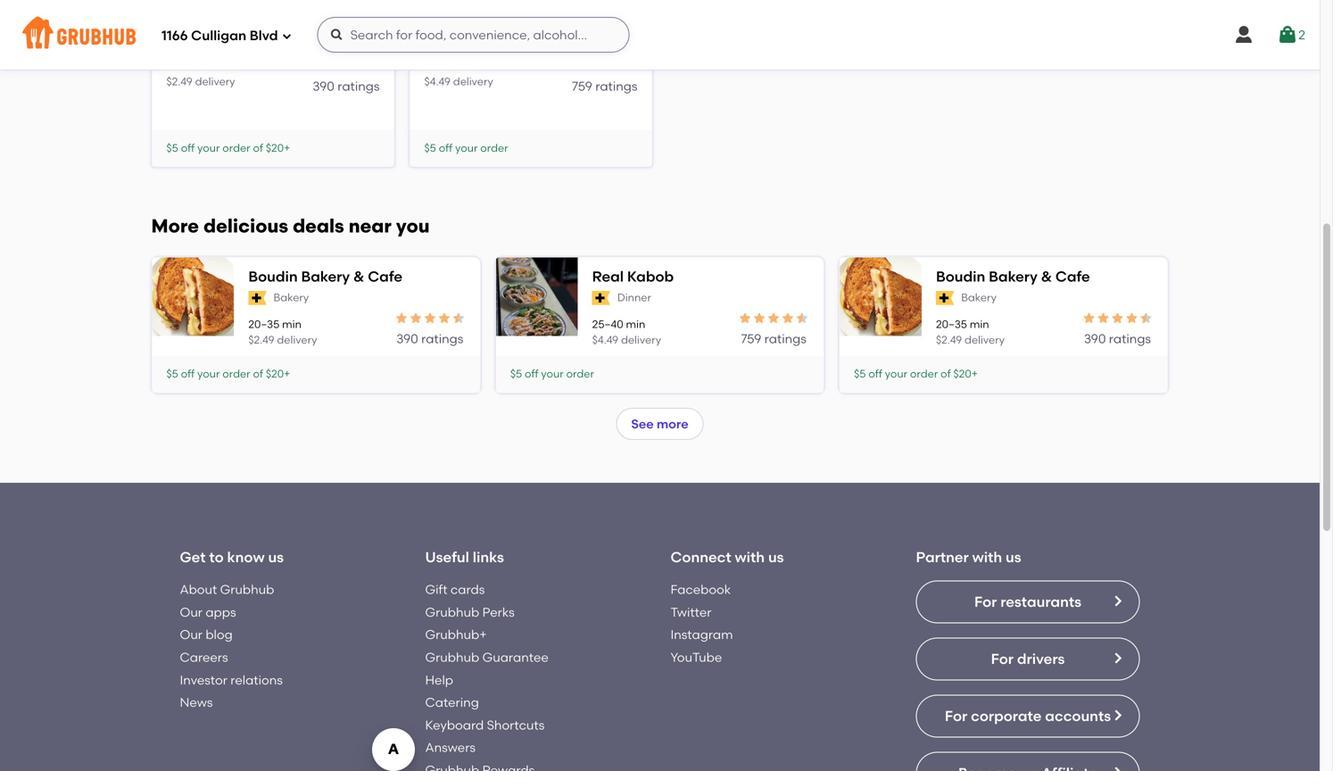 Task type: vqa. For each thing, say whether or not it's contained in the screenshot.


Task type: describe. For each thing, give the bounding box(es) containing it.
25–40 min $4.49 delivery for the bottommost real kabob link
[[592, 318, 661, 346]]

facebook twitter instagram youtube
[[671, 582, 733, 665]]

1 vertical spatial grubhub
[[425, 605, 480, 620]]

order for first boudin bakery & cafe logo from the right
[[910, 367, 938, 380]]

right image for for corporate accounts
[[1111, 708, 1125, 723]]

min for boudin bakery & cafe link associated with first boudin bakery & cafe logo from the right
[[970, 318, 990, 331]]

investor relations link
[[180, 672, 283, 688]]

2 horizontal spatial 390 ratings
[[1084, 331, 1152, 346]]

more delicious deals near you
[[151, 215, 430, 238]]

0 horizontal spatial kabob
[[459, 13, 506, 31]]

corporate
[[971, 707, 1042, 725]]

$2.49 for first boudin bakery & cafe logo from the right
[[936, 333, 962, 346]]

0 horizontal spatial dinner
[[450, 37, 484, 50]]

2
[[1299, 27, 1306, 42]]

0 horizontal spatial cafe
[[286, 13, 321, 31]]

right image for for restaurants
[[1111, 594, 1125, 608]]

blog
[[206, 627, 233, 642]]

25–40 for topmost real kabob link
[[424, 59, 456, 72]]

1 our from the top
[[180, 605, 203, 620]]

connect with us
[[671, 549, 784, 566]]

drivers
[[1017, 650, 1065, 668]]

proceed to checkout button
[[1058, 463, 1297, 495]]

see more button
[[616, 408, 704, 440]]

catering link
[[425, 695, 479, 710]]

min for topmost real kabob link
[[458, 59, 478, 72]]

instagram
[[671, 627, 733, 642]]

grubhub+
[[425, 627, 487, 642]]

relations
[[231, 672, 283, 688]]

to for get
[[209, 549, 224, 566]]

careers
[[180, 650, 228, 665]]

1166 culligan blvd
[[162, 28, 278, 44]]

us for connect with us
[[768, 549, 784, 566]]

svg image inside 2 button
[[1278, 24, 1299, 46]]

390 for 1st boudin bakery & cafe logo
[[397, 331, 418, 346]]

answers link
[[425, 740, 476, 755]]

proceed
[[1113, 471, 1164, 487]]

0 horizontal spatial 390
[[313, 78, 335, 94]]

checkout
[[1183, 471, 1242, 487]]

boudin bakery & cafe link for first boudin bakery & cafe logo from the right
[[936, 267, 1154, 287]]

twitter
[[671, 605, 712, 620]]

partner with us
[[916, 549, 1022, 566]]

gift cards link
[[425, 582, 485, 597]]

news link
[[180, 695, 213, 710]]

connect
[[671, 549, 732, 566]]

with for partner
[[973, 549, 1003, 566]]

gift
[[425, 582, 448, 597]]

proceed to checkout
[[1113, 471, 1242, 487]]

& for first boudin bakery & cafe logo from the right
[[1041, 268, 1052, 285]]

about
[[180, 582, 217, 597]]

useful links
[[425, 549, 504, 566]]

for for for restaurants
[[975, 593, 997, 611]]

our blog link
[[180, 627, 233, 642]]

youtube
[[671, 650, 722, 665]]

culligan
[[191, 28, 246, 44]]

2 boudin bakery & cafe logo image from the left
[[840, 246, 922, 348]]

cards
[[451, 582, 485, 597]]

near
[[349, 215, 392, 238]]

you
[[396, 215, 430, 238]]

your for 1st boudin bakery & cafe logo
[[197, 367, 220, 380]]

for corporate accounts link
[[916, 695, 1140, 738]]

grubhub+ link
[[425, 627, 487, 642]]

0 horizontal spatial 20–35
[[166, 59, 198, 72]]

gift cards grubhub perks grubhub+ grubhub guarantee help catering keyboard shortcuts answers
[[425, 582, 549, 755]]

for for for drivers
[[991, 650, 1014, 668]]

news
[[180, 695, 213, 710]]

careers link
[[180, 650, 228, 665]]

Search for food, convenience, alcohol... search field
[[317, 17, 630, 53]]

your for first boudin bakery & cafe logo from the right
[[885, 367, 908, 380]]

of for 1st boudin bakery & cafe logo
[[253, 367, 263, 380]]

to for proceed
[[1167, 471, 1180, 487]]

youtube link
[[671, 650, 722, 665]]

0 horizontal spatial svg image
[[282, 31, 292, 42]]

cafe for 1st boudin bakery & cafe logo
[[368, 268, 403, 285]]

keyboard
[[425, 718, 484, 733]]

1 vertical spatial dinner
[[618, 291, 652, 304]]

subscription pass image
[[936, 291, 954, 305]]

about grubhub our apps our blog careers investor relations news
[[180, 582, 283, 710]]

$2.49 for 1st boudin bakery & cafe logo
[[248, 333, 274, 346]]

main navigation navigation
[[0, 0, 1320, 70]]

see more
[[631, 416, 689, 432]]

0 horizontal spatial 390 ratings
[[313, 78, 380, 94]]

blvd
[[250, 28, 278, 44]]

see
[[631, 416, 654, 432]]

instagram link
[[671, 627, 733, 642]]

delicious
[[204, 215, 288, 238]]

boudin bakery & cafe for first boudin bakery & cafe logo from the right
[[936, 268, 1090, 285]]

1 us from the left
[[268, 549, 284, 566]]

catering
[[425, 695, 479, 710]]

$5 for 1st boudin bakery & cafe logo
[[166, 367, 178, 380]]

2 our from the top
[[180, 627, 203, 642]]

0 horizontal spatial 20–35 min $2.49 delivery
[[166, 59, 235, 88]]

cafe for first boudin bakery & cafe logo from the right
[[1056, 268, 1090, 285]]

more
[[151, 215, 199, 238]]

1 horizontal spatial kabob
[[627, 268, 674, 285]]

about grubhub link
[[180, 582, 274, 597]]

0 horizontal spatial $2.49
[[166, 75, 193, 88]]

real for topmost real kabob link
[[424, 13, 456, 31]]

0 horizontal spatial $5 off your order
[[424, 141, 508, 154]]

for drivers link
[[916, 638, 1140, 681]]

1 horizontal spatial 390 ratings
[[397, 331, 464, 346]]

useful
[[425, 549, 469, 566]]



Task type: locate. For each thing, give the bounding box(es) containing it.
0 vertical spatial 25–40
[[424, 59, 456, 72]]

25–40 min $4.49 delivery for topmost real kabob link
[[424, 59, 493, 88]]

1 vertical spatial kabob
[[627, 268, 674, 285]]

for inside "link"
[[991, 650, 1014, 668]]

to right proceed
[[1167, 471, 1180, 487]]

1 vertical spatial 25–40
[[592, 318, 624, 331]]

right image for for drivers
[[1111, 651, 1125, 666]]

$5
[[166, 141, 178, 154], [424, 141, 436, 154], [166, 367, 178, 380], [510, 367, 522, 380], [854, 367, 866, 380]]

25–40 for the bottommost real kabob link
[[592, 318, 624, 331]]

real kabob
[[424, 13, 506, 31], [592, 268, 674, 285]]

3 us from the left
[[1006, 549, 1022, 566]]

grubhub inside about grubhub our apps our blog careers investor relations news
[[220, 582, 274, 597]]

grubhub down know
[[220, 582, 274, 597]]

for drivers
[[991, 650, 1065, 668]]

right image inside for drivers "link"
[[1111, 651, 1125, 666]]

0 horizontal spatial 759 ratings
[[572, 78, 638, 94]]

2 horizontal spatial cafe
[[1056, 268, 1090, 285]]

1 horizontal spatial 25–40 min $4.49 delivery
[[592, 318, 661, 346]]

subscription pass image
[[166, 36, 185, 51], [424, 36, 442, 51], [248, 291, 266, 305], [592, 291, 610, 305]]

boudin bakery & cafe link
[[166, 12, 380, 32], [248, 267, 466, 287], [936, 267, 1154, 287]]

right image inside for restaurants link
[[1111, 594, 1125, 608]]

0 vertical spatial to
[[1167, 471, 1180, 487]]

1 vertical spatial for
[[991, 650, 1014, 668]]

grubhub down gift cards link
[[425, 605, 480, 620]]

for left drivers
[[991, 650, 1014, 668]]

2 horizontal spatial 20–35
[[936, 318, 968, 331]]

0 vertical spatial $4.49
[[424, 75, 451, 88]]

1 horizontal spatial &
[[354, 268, 365, 285]]

20–35
[[166, 59, 198, 72], [248, 318, 280, 331], [936, 318, 968, 331]]

accounts
[[1046, 707, 1111, 725]]

759 for the bottommost real kabob link
[[741, 331, 762, 346]]

for restaurants
[[975, 593, 1082, 611]]

0 horizontal spatial svg image
[[330, 28, 344, 42]]

boudin bakery & cafe
[[166, 13, 321, 31], [248, 268, 403, 285], [936, 268, 1090, 285]]

for restaurants link
[[916, 581, 1140, 624]]

shortcuts
[[487, 718, 545, 733]]

for for for corporate accounts
[[945, 707, 968, 725]]

boudin left blvd
[[166, 13, 216, 31]]

svg image left 2 button
[[1234, 24, 1255, 46]]

boudin
[[166, 13, 216, 31], [248, 268, 298, 285], [936, 268, 986, 285]]

1 horizontal spatial 759
[[741, 331, 762, 346]]

20–35 for first boudin bakery & cafe logo from the right
[[936, 318, 968, 331]]

order
[[222, 141, 250, 154], [480, 141, 508, 154], [222, 367, 250, 380], [566, 367, 594, 380], [910, 367, 938, 380]]

3 right image from the top
[[1111, 708, 1125, 723]]

1 horizontal spatial $5 off your order
[[510, 367, 594, 380]]

star icon image
[[308, 58, 323, 73], [323, 58, 337, 73], [337, 58, 351, 73], [351, 58, 366, 73], [366, 58, 380, 73], [366, 58, 380, 73], [566, 58, 581, 73], [581, 58, 595, 73], [595, 58, 609, 73], [609, 58, 623, 73], [623, 58, 638, 73], [623, 58, 638, 73], [394, 311, 409, 325], [409, 311, 423, 325], [423, 311, 437, 325], [437, 311, 452, 325], [452, 311, 466, 325], [452, 311, 466, 325], [738, 311, 753, 325], [753, 311, 767, 325], [767, 311, 781, 325], [781, 311, 795, 325], [795, 311, 810, 325], [795, 311, 810, 325], [1082, 311, 1097, 325], [1097, 311, 1111, 325], [1111, 311, 1125, 325], [1125, 311, 1139, 325], [1139, 311, 1154, 325], [1139, 311, 1154, 325]]

0 horizontal spatial $4.49
[[424, 75, 451, 88]]

1 vertical spatial 759 ratings
[[741, 331, 807, 346]]

2 vertical spatial grubhub
[[425, 650, 480, 665]]

boudin bakery & cafe logo image left subscription pass icon
[[840, 246, 922, 348]]

right image inside the for corporate accounts link
[[1111, 708, 1125, 723]]

1 horizontal spatial with
[[973, 549, 1003, 566]]

1 horizontal spatial us
[[768, 549, 784, 566]]

bakery
[[219, 13, 268, 31], [192, 37, 227, 50], [301, 268, 350, 285], [989, 268, 1038, 285], [274, 291, 309, 304], [962, 291, 997, 304]]

dinner
[[450, 37, 484, 50], [618, 291, 652, 304]]

answers
[[425, 740, 476, 755]]

& for 1st boudin bakery & cafe logo
[[354, 268, 365, 285]]

0 vertical spatial dinner
[[450, 37, 484, 50]]

1 vertical spatial our
[[180, 627, 203, 642]]

&
[[272, 13, 283, 31], [354, 268, 365, 285], [1041, 268, 1052, 285]]

1166
[[162, 28, 188, 44]]

0 horizontal spatial to
[[209, 549, 224, 566]]

0 horizontal spatial real
[[424, 13, 456, 31]]

help
[[425, 672, 453, 688]]

boudin bakery & cafe link for 1st boudin bakery & cafe logo
[[248, 267, 466, 287]]

investor
[[180, 672, 228, 688]]

0 horizontal spatial us
[[268, 549, 284, 566]]

2 horizontal spatial us
[[1006, 549, 1022, 566]]

order for 1st boudin bakery & cafe logo
[[222, 367, 250, 380]]

of for first boudin bakery & cafe logo from the right
[[941, 367, 951, 380]]

to
[[1167, 471, 1180, 487], [209, 549, 224, 566]]

boudin bakery & cafe logo image
[[152, 246, 234, 348], [840, 246, 922, 348]]

2 button
[[1278, 19, 1306, 51]]

1 horizontal spatial real kabob
[[592, 268, 674, 285]]

boudin up subscription pass icon
[[936, 268, 986, 285]]

0 vertical spatial kabob
[[459, 13, 506, 31]]

1 horizontal spatial 390
[[397, 331, 418, 346]]

2 right image from the top
[[1111, 651, 1125, 666]]

25–40
[[424, 59, 456, 72], [592, 318, 624, 331]]

our up careers link
[[180, 627, 203, 642]]

guarantee
[[483, 650, 549, 665]]

0 vertical spatial 759
[[572, 78, 593, 94]]

grubhub
[[220, 582, 274, 597], [425, 605, 480, 620], [425, 650, 480, 665]]

$4.49 for topmost real kabob link
[[424, 75, 451, 88]]

off for first boudin bakery & cafe logo from the right
[[869, 367, 883, 380]]

real kabob logo image
[[496, 246, 578, 348]]

$5 for first boudin bakery & cafe logo from the right
[[854, 367, 866, 380]]

grubhub perks link
[[425, 605, 515, 620]]

1 horizontal spatial cafe
[[368, 268, 403, 285]]

1 vertical spatial real kabob
[[592, 268, 674, 285]]

$4.49 right the real kabob logo
[[592, 333, 619, 346]]

for down the partner with us
[[975, 593, 997, 611]]

perks
[[483, 605, 515, 620]]

svg image
[[1234, 24, 1255, 46], [282, 31, 292, 42]]

$5 off your order of $20+ for first boudin bakery & cafe logo from the right
[[854, 367, 978, 380]]

1 horizontal spatial 25–40
[[592, 318, 624, 331]]

of
[[253, 141, 263, 154], [253, 367, 263, 380], [941, 367, 951, 380]]

2 horizontal spatial 390
[[1084, 331, 1106, 346]]

deals
[[293, 215, 344, 238]]

$5 off your order of $20+ for 1st boudin bakery & cafe logo
[[166, 367, 290, 380]]

to inside button
[[1167, 471, 1180, 487]]

1 horizontal spatial real
[[592, 268, 624, 285]]

boudin down "more delicious deals near you"
[[248, 268, 298, 285]]

759 ratings for topmost real kabob link
[[572, 78, 638, 94]]

759 ratings
[[572, 78, 638, 94], [741, 331, 807, 346]]

with for connect
[[735, 549, 765, 566]]

1 boudin bakery & cafe logo image from the left
[[152, 246, 234, 348]]

1 horizontal spatial boudin
[[248, 268, 298, 285]]

$2.49
[[166, 75, 193, 88], [248, 333, 274, 346], [936, 333, 962, 346]]

1 vertical spatial $4.49
[[592, 333, 619, 346]]

1 vertical spatial real kabob link
[[592, 267, 810, 287]]

partner
[[916, 549, 969, 566]]

4 right image from the top
[[1111, 766, 1125, 771]]

1 vertical spatial real
[[592, 268, 624, 285]]

$5 for the real kabob logo
[[510, 367, 522, 380]]

delivery
[[195, 75, 235, 88], [453, 75, 493, 88], [277, 333, 317, 346], [621, 333, 661, 346], [965, 333, 1005, 346]]

0 vertical spatial 25–40 min $4.49 delivery
[[424, 59, 493, 88]]

0 vertical spatial $5 off your order
[[424, 141, 508, 154]]

with right connect
[[735, 549, 765, 566]]

0 vertical spatial our
[[180, 605, 203, 620]]

1 horizontal spatial boudin bakery & cafe logo image
[[840, 246, 922, 348]]

ratings for 1st boudin bakery & cafe logo boudin bakery & cafe link
[[421, 331, 464, 346]]

2 us from the left
[[768, 549, 784, 566]]

2 with from the left
[[973, 549, 1003, 566]]

us for partner with us
[[1006, 549, 1022, 566]]

boudin bakery & cafe for 1st boudin bakery & cafe logo
[[248, 268, 403, 285]]

to right the get
[[209, 549, 224, 566]]

right image
[[1111, 594, 1125, 608], [1111, 651, 1125, 666], [1111, 708, 1125, 723], [1111, 766, 1125, 771]]

get to know us
[[180, 549, 284, 566]]

more
[[657, 416, 689, 432]]

help link
[[425, 672, 453, 688]]

facebook
[[671, 582, 731, 597]]

twitter link
[[671, 605, 712, 620]]

2 vertical spatial for
[[945, 707, 968, 725]]

1 horizontal spatial $2.49
[[248, 333, 274, 346]]

0 horizontal spatial 25–40 min $4.49 delivery
[[424, 59, 493, 88]]

390 for first boudin bakery & cafe logo from the right
[[1084, 331, 1106, 346]]

us right know
[[268, 549, 284, 566]]

for left corporate
[[945, 707, 968, 725]]

1 vertical spatial $5 off your order
[[510, 367, 594, 380]]

min for 1st boudin bakery & cafe logo boudin bakery & cafe link
[[282, 318, 302, 331]]

grubhub guarantee link
[[425, 650, 549, 665]]

order for the real kabob logo
[[566, 367, 594, 380]]

1 horizontal spatial 759 ratings
[[741, 331, 807, 346]]

759 ratings for the bottommost real kabob link
[[741, 331, 807, 346]]

1 horizontal spatial svg image
[[1234, 24, 1255, 46]]

0 horizontal spatial 25–40
[[424, 59, 456, 72]]

our down about at left
[[180, 605, 203, 620]]

1 horizontal spatial 20–35 min $2.49 delivery
[[248, 318, 317, 346]]

real for the bottommost real kabob link
[[592, 268, 624, 285]]

1 vertical spatial 759
[[741, 331, 762, 346]]

$4.49 for the bottommost real kabob link
[[592, 333, 619, 346]]

0 vertical spatial real kabob
[[424, 13, 506, 31]]

with right partner
[[973, 549, 1003, 566]]

off for the real kabob logo
[[525, 367, 539, 380]]

real
[[424, 13, 456, 31], [592, 268, 624, 285]]

1 vertical spatial to
[[209, 549, 224, 566]]

0 vertical spatial grubhub
[[220, 582, 274, 597]]

restaurants
[[1001, 593, 1082, 611]]

for corporate accounts
[[945, 707, 1111, 725]]

1 horizontal spatial to
[[1167, 471, 1180, 487]]

apps
[[206, 605, 236, 620]]

keyboard shortcuts link
[[425, 718, 545, 733]]

2 horizontal spatial boudin
[[936, 268, 986, 285]]

ratings for boudin bakery & cafe link associated with first boudin bakery & cafe logo from the right
[[1109, 331, 1152, 346]]

2 horizontal spatial &
[[1041, 268, 1052, 285]]

1 right image from the top
[[1111, 594, 1125, 608]]

with
[[735, 549, 765, 566], [973, 549, 1003, 566]]

2 horizontal spatial $2.49
[[936, 333, 962, 346]]

0 horizontal spatial with
[[735, 549, 765, 566]]

759 for topmost real kabob link
[[572, 78, 593, 94]]

25–40 down search for food, convenience, alcohol... 'search field' on the top of the page
[[424, 59, 456, 72]]

us up for restaurants in the right bottom of the page
[[1006, 549, 1022, 566]]

facebook link
[[671, 582, 731, 597]]

ratings
[[338, 78, 380, 94], [596, 78, 638, 94], [421, 331, 464, 346], [765, 331, 807, 346], [1109, 331, 1152, 346]]

your for the real kabob logo
[[541, 367, 564, 380]]

svg image right blvd
[[282, 31, 292, 42]]

$20+
[[266, 141, 290, 154], [266, 367, 290, 380], [954, 367, 978, 380]]

0 horizontal spatial 759
[[572, 78, 593, 94]]

1 horizontal spatial svg image
[[1278, 24, 1299, 46]]

ratings for the bottommost real kabob link
[[765, 331, 807, 346]]

1 horizontal spatial dinner
[[618, 291, 652, 304]]

real kabob link
[[424, 12, 638, 32], [592, 267, 810, 287]]

0 horizontal spatial boudin bakery & cafe logo image
[[152, 246, 234, 348]]

$5 off your order of $20+
[[166, 141, 290, 154], [166, 367, 290, 380], [854, 367, 978, 380]]

25–40 min $4.49 delivery
[[424, 59, 493, 88], [592, 318, 661, 346]]

us
[[268, 549, 284, 566], [768, 549, 784, 566], [1006, 549, 1022, 566]]

1 with from the left
[[735, 549, 765, 566]]

1 horizontal spatial 20–35
[[248, 318, 280, 331]]

min
[[200, 59, 220, 72], [458, 59, 478, 72], [282, 318, 302, 331], [626, 318, 646, 331], [970, 318, 990, 331]]

links
[[473, 549, 504, 566]]

1 horizontal spatial $4.49
[[592, 333, 619, 346]]

min for the bottommost real kabob link
[[626, 318, 646, 331]]

0 vertical spatial 759 ratings
[[572, 78, 638, 94]]

get
[[180, 549, 206, 566]]

grubhub down the grubhub+ link
[[425, 650, 480, 665]]

our
[[180, 605, 203, 620], [180, 627, 203, 642]]

off for 1st boudin bakery & cafe logo
[[181, 367, 195, 380]]

20–35 for 1st boudin bakery & cafe logo
[[248, 318, 280, 331]]

0 vertical spatial for
[[975, 593, 997, 611]]

svg image
[[1278, 24, 1299, 46], [330, 28, 344, 42]]

759
[[572, 78, 593, 94], [741, 331, 762, 346]]

ratings for topmost real kabob link
[[596, 78, 638, 94]]

25–40 right the real kabob logo
[[592, 318, 624, 331]]

0 vertical spatial real
[[424, 13, 456, 31]]

our apps link
[[180, 605, 236, 620]]

boudin bakery & cafe logo image down more
[[152, 246, 234, 348]]

1 vertical spatial 25–40 min $4.49 delivery
[[592, 318, 661, 346]]

off
[[181, 141, 195, 154], [439, 141, 453, 154], [181, 367, 195, 380], [525, 367, 539, 380], [869, 367, 883, 380]]

us right connect
[[768, 549, 784, 566]]

0 horizontal spatial &
[[272, 13, 283, 31]]

$4.49 down search for food, convenience, alcohol... 'search field' on the top of the page
[[424, 75, 451, 88]]

0 horizontal spatial real kabob
[[424, 13, 506, 31]]

0 horizontal spatial boudin
[[166, 13, 216, 31]]

your
[[197, 141, 220, 154], [455, 141, 478, 154], [197, 367, 220, 380], [541, 367, 564, 380], [885, 367, 908, 380]]

2 horizontal spatial 20–35 min $2.49 delivery
[[936, 318, 1005, 346]]

know
[[227, 549, 265, 566]]

kabob
[[459, 13, 506, 31], [627, 268, 674, 285]]

0 vertical spatial real kabob link
[[424, 12, 638, 32]]



